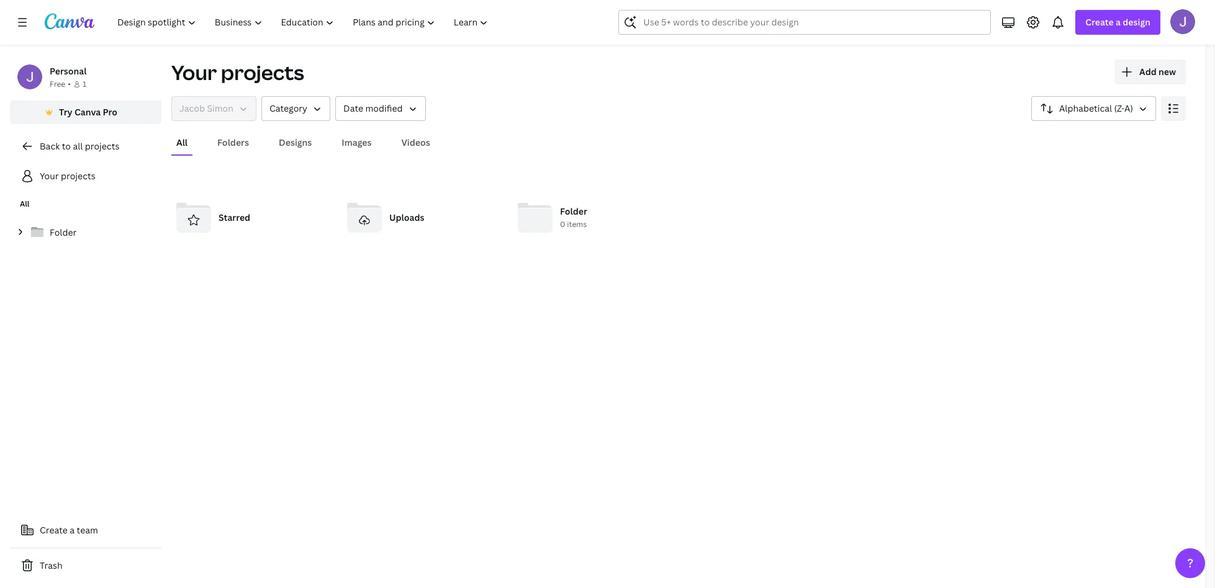 Task type: locate. For each thing, give the bounding box(es) containing it.
projects down all
[[61, 170, 95, 182]]

team
[[77, 525, 98, 536]]

back
[[40, 140, 60, 152]]

your
[[171, 59, 217, 86], [40, 170, 59, 182]]

1 horizontal spatial create
[[1086, 16, 1114, 28]]

new
[[1159, 66, 1176, 78]]

0 horizontal spatial a
[[70, 525, 75, 536]]

folder up "items"
[[560, 206, 587, 218]]

free
[[50, 79, 65, 89]]

folder for folder
[[50, 227, 77, 238]]

create inside button
[[40, 525, 68, 536]]

1 horizontal spatial folder
[[560, 206, 587, 218]]

a left team
[[70, 525, 75, 536]]

videos button
[[396, 131, 435, 155]]

1 vertical spatial create
[[40, 525, 68, 536]]

projects
[[221, 59, 304, 86], [85, 140, 119, 152], [61, 170, 95, 182]]

•
[[68, 79, 71, 89]]

1 horizontal spatial all
[[176, 137, 188, 148]]

your up jacob
[[171, 59, 217, 86]]

alphabetical (z-a)
[[1059, 102, 1133, 114]]

projects right all
[[85, 140, 119, 152]]

0 vertical spatial all
[[176, 137, 188, 148]]

try canva pro button
[[10, 101, 161, 124]]

1 horizontal spatial your projects
[[171, 59, 304, 86]]

your down back
[[40, 170, 59, 182]]

folder
[[560, 206, 587, 218], [50, 227, 77, 238]]

designs
[[279, 137, 312, 148]]

0 horizontal spatial your projects
[[40, 170, 95, 182]]

(z-
[[1114, 102, 1124, 114]]

1 vertical spatial your projects
[[40, 170, 95, 182]]

Category button
[[261, 96, 330, 121]]

modified
[[365, 102, 403, 114]]

0 horizontal spatial create
[[40, 525, 68, 536]]

0 horizontal spatial folder
[[50, 227, 77, 238]]

1 vertical spatial folder
[[50, 227, 77, 238]]

None search field
[[619, 10, 991, 35]]

a
[[1116, 16, 1121, 28], [70, 525, 75, 536]]

folders button
[[212, 131, 254, 155]]

your projects down to
[[40, 170, 95, 182]]

a left design
[[1116, 16, 1121, 28]]

create a team
[[40, 525, 98, 536]]

create left team
[[40, 525, 68, 536]]

designs button
[[274, 131, 317, 155]]

1 vertical spatial your
[[40, 170, 59, 182]]

a inside button
[[70, 525, 75, 536]]

0 vertical spatial folder
[[560, 206, 587, 218]]

your projects
[[171, 59, 304, 86], [40, 170, 95, 182]]

personal
[[50, 65, 87, 77]]

0 vertical spatial a
[[1116, 16, 1121, 28]]

0 horizontal spatial all
[[20, 199, 30, 209]]

create a design
[[1086, 16, 1150, 28]]

all
[[176, 137, 188, 148], [20, 199, 30, 209]]

1
[[82, 79, 86, 89]]

folder down the your projects link
[[50, 227, 77, 238]]

try canva pro
[[59, 106, 117, 118]]

all
[[73, 140, 83, 152]]

create
[[1086, 16, 1114, 28], [40, 525, 68, 536]]

your projects up the simon
[[171, 59, 304, 86]]

starred
[[219, 212, 250, 224]]

0
[[560, 219, 565, 230]]

uploads link
[[342, 196, 503, 240]]

0 vertical spatial your
[[171, 59, 217, 86]]

1 vertical spatial a
[[70, 525, 75, 536]]

items
[[567, 219, 587, 230]]

create a team button
[[10, 518, 161, 543]]

a)
[[1124, 102, 1133, 114]]

folder inside folder link
[[50, 227, 77, 238]]

projects up category
[[221, 59, 304, 86]]

to
[[62, 140, 71, 152]]

create inside dropdown button
[[1086, 16, 1114, 28]]

a inside dropdown button
[[1116, 16, 1121, 28]]

add new button
[[1114, 60, 1186, 84]]

a for design
[[1116, 16, 1121, 28]]

uploads
[[389, 212, 424, 224]]

create left design
[[1086, 16, 1114, 28]]

add new
[[1139, 66, 1176, 78]]

0 vertical spatial create
[[1086, 16, 1114, 28]]

1 vertical spatial all
[[20, 199, 30, 209]]

1 horizontal spatial a
[[1116, 16, 1121, 28]]



Task type: describe. For each thing, give the bounding box(es) containing it.
jacob
[[179, 102, 205, 114]]

Sort by button
[[1031, 96, 1156, 121]]

your projects link
[[10, 164, 161, 189]]

0 vertical spatial projects
[[221, 59, 304, 86]]

folder for folder 0 items
[[560, 206, 587, 218]]

Owner button
[[171, 96, 256, 121]]

all inside button
[[176, 137, 188, 148]]

create for create a design
[[1086, 16, 1114, 28]]

0 horizontal spatial your
[[40, 170, 59, 182]]

try
[[59, 106, 72, 118]]

canva
[[74, 106, 101, 118]]

1 vertical spatial projects
[[85, 140, 119, 152]]

1 horizontal spatial your
[[171, 59, 217, 86]]

top level navigation element
[[109, 10, 499, 35]]

folders
[[217, 137, 249, 148]]

pro
[[103, 106, 117, 118]]

videos
[[401, 137, 430, 148]]

folder link
[[10, 220, 161, 246]]

images
[[342, 137, 372, 148]]

free •
[[50, 79, 71, 89]]

images button
[[337, 131, 377, 155]]

jacob simon image
[[1170, 9, 1195, 34]]

create for create a team
[[40, 525, 68, 536]]

back to all projects
[[40, 140, 119, 152]]

2 vertical spatial projects
[[61, 170, 95, 182]]

Search search field
[[643, 11, 966, 34]]

category
[[269, 102, 307, 114]]

Date modified button
[[335, 96, 426, 121]]

add
[[1139, 66, 1157, 78]]

design
[[1123, 16, 1150, 28]]

trash
[[40, 560, 62, 572]]

jacob simon
[[179, 102, 233, 114]]

starred link
[[171, 196, 332, 240]]

simon
[[207, 102, 233, 114]]

all button
[[171, 131, 193, 155]]

date modified
[[343, 102, 403, 114]]

alphabetical
[[1059, 102, 1112, 114]]

date
[[343, 102, 363, 114]]

a for team
[[70, 525, 75, 536]]

folder 0 items
[[560, 206, 587, 230]]

trash link
[[10, 554, 161, 579]]

create a design button
[[1076, 10, 1160, 35]]

0 vertical spatial your projects
[[171, 59, 304, 86]]

back to all projects link
[[10, 134, 161, 159]]



Task type: vqa. For each thing, say whether or not it's contained in the screenshot.
Top level navigation element
yes



